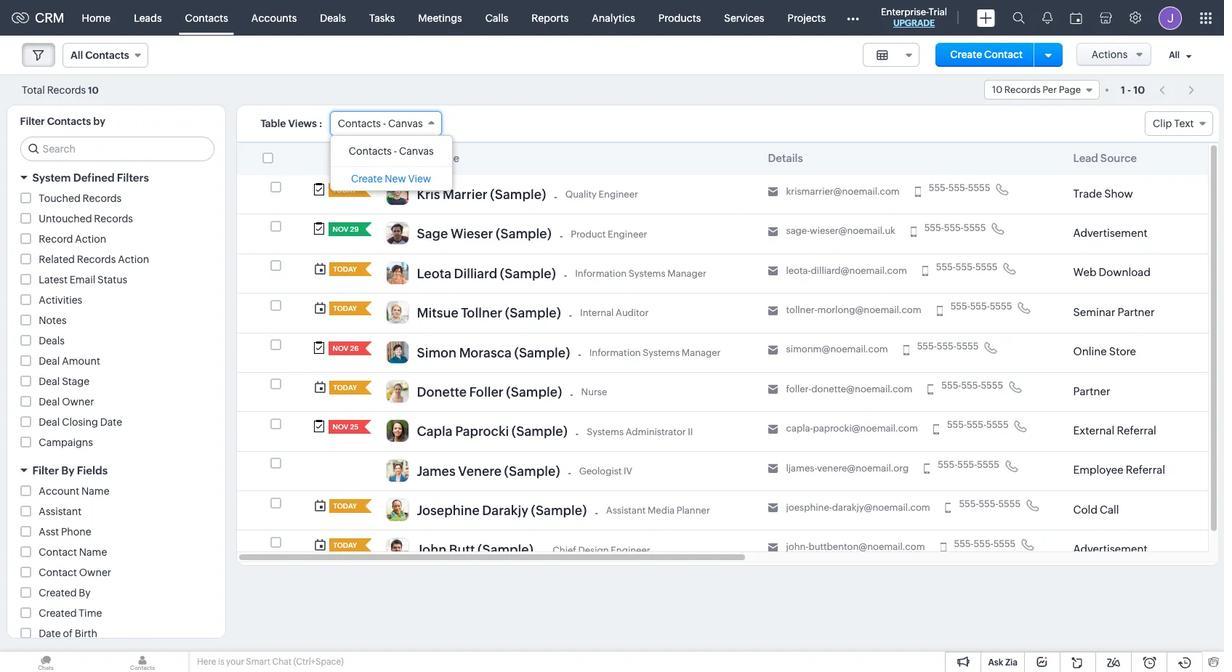 Task type: describe. For each thing, give the bounding box(es) containing it.
today link for leota dilliard (sample)
[[329, 262, 359, 276]]

advertisement for john butt (sample)
[[1074, 543, 1148, 556]]

today for josephine darakjy (sample)
[[333, 502, 357, 510]]

foller-
[[786, 384, 812, 395]]

referral for capla paprocki (sample)
[[1117, 425, 1157, 437]]

status
[[98, 274, 127, 286]]

icon_mail image for mitsue tollner (sample)
[[768, 306, 778, 316]]

administrator
[[626, 426, 686, 437]]

icon_mail image for kris marrier (sample)
[[768, 187, 778, 197]]

- for leota dilliard (sample)
[[564, 270, 567, 282]]

icon_mail image for josephine darakjy (sample)
[[768, 503, 778, 514]]

filter for filter by fields
[[32, 465, 59, 477]]

1 vertical spatial partner
[[1074, 385, 1111, 397]]

signals image
[[1043, 12, 1053, 24]]

accounts link
[[240, 0, 309, 35]]

canvas profile image image for john butt (sample)
[[386, 538, 409, 562]]

filter for filter contacts by
[[20, 116, 45, 127]]

canvas inside 'contacts - canvas' field
[[388, 118, 423, 129]]

paprocki@noemail.com
[[813, 423, 918, 434]]

total
[[22, 84, 45, 96]]

zia
[[1006, 658, 1018, 668]]

deal for deal owner
[[39, 396, 60, 408]]

canvas profile image image for kris marrier (sample)
[[386, 183, 409, 206]]

krismarrier@noemail.com link
[[786, 186, 900, 198]]

tasks link
[[358, 0, 407, 35]]

manager for simon morasca (sample)
[[682, 347, 721, 358]]

leota dilliard (sample)
[[417, 266, 556, 281]]

deal closing date
[[39, 417, 122, 428]]

canvas profile image image for simon morasca (sample)
[[386, 341, 409, 364]]

(sample) for kris marrier (sample)
[[490, 187, 546, 202]]

contacts - canvas option
[[331, 140, 452, 163]]

contact up created by
[[39, 567, 77, 579]]

foller-donette@noemail.com
[[786, 384, 913, 395]]

chief
[[553, 545, 576, 556]]

donette foller (sample)
[[417, 385, 562, 400]]

0 horizontal spatial deals
[[39, 335, 65, 347]]

filter by fields button
[[7, 458, 225, 484]]

kris marrier (sample)
[[417, 187, 546, 202]]

joesphine-
[[786, 502, 832, 513]]

tasks
[[369, 12, 395, 24]]

john butt (sample) link
[[417, 543, 534, 562]]

1 horizontal spatial partner
[[1118, 306, 1155, 318]]

- for josephine darakjy (sample)
[[595, 507, 598, 519]]

lead
[[1074, 152, 1099, 164]]

canvas profile image image for josephine darakjy (sample)
[[386, 499, 409, 522]]

search element
[[1004, 0, 1034, 36]]

dilliard
[[454, 266, 498, 281]]

james venere (sample) link
[[417, 464, 560, 483]]

fields
[[77, 465, 108, 477]]

josephine
[[417, 503, 480, 518]]

john-
[[786, 542, 809, 553]]

(sample) for capla paprocki (sample)
[[512, 424, 568, 439]]

sage-wieser@noemail.uk link
[[786, 226, 896, 237]]

deal amount
[[39, 356, 100, 367]]

services link
[[713, 0, 776, 35]]

0 vertical spatial action
[[75, 233, 106, 245]]

account
[[39, 486, 79, 497]]

morlong@noemail.com
[[818, 305, 922, 316]]

here
[[197, 657, 216, 667]]

create for create new view
[[351, 173, 383, 185]]

today for john butt (sample)
[[333, 542, 357, 550]]

chats image
[[0, 652, 92, 673]]

0 vertical spatial name
[[429, 152, 460, 164]]

1 - 10
[[1121, 84, 1145, 96]]

26
[[350, 344, 359, 352]]

canvas profile image image for sage wieser (sample)
[[386, 222, 409, 245]]

10 for total records 10
[[88, 85, 99, 96]]

canvas profile image image for james venere (sample)
[[386, 459, 409, 483]]

morasca
[[459, 345, 512, 360]]

25
[[350, 423, 359, 431]]

products
[[659, 12, 701, 24]]

touched
[[39, 193, 81, 204]]

assistant for assistant
[[39, 506, 82, 518]]

information for simon morasca (sample)
[[589, 347, 641, 358]]

table
[[261, 118, 286, 129]]

1 vertical spatial action
[[118, 254, 149, 265]]

0 vertical spatial contact name
[[386, 152, 460, 164]]

kris marrier (sample) link
[[417, 187, 546, 206]]

signals element
[[1034, 0, 1062, 36]]

darakjy@noemail.com
[[832, 502, 931, 513]]

asst phone
[[39, 526, 91, 538]]

meetings link
[[407, 0, 474, 35]]

records for total
[[47, 84, 86, 96]]

asst
[[39, 526, 59, 538]]

home link
[[70, 0, 122, 35]]

(sample) for josephine darakjy (sample)
[[531, 503, 587, 518]]

product
[[571, 229, 606, 240]]

1
[[1121, 84, 1126, 96]]

foller
[[469, 385, 504, 400]]

crm
[[35, 10, 64, 25]]

mitsue tollner (sample) link
[[417, 305, 561, 325]]

seminar
[[1074, 306, 1116, 318]]

nov for simon
[[333, 344, 349, 352]]

amount
[[62, 356, 100, 367]]

Contacts - Canvas field
[[330, 111, 442, 136]]

today link for donette foller (sample)
[[329, 381, 359, 395]]

leads link
[[122, 0, 173, 35]]

(sample) for james venere (sample)
[[504, 464, 560, 479]]

contacts left by
[[47, 116, 91, 127]]

engineer for kris marrier (sample)
[[599, 189, 638, 200]]

information for leota dilliard (sample)
[[575, 268, 627, 279]]

internal
[[580, 308, 614, 319]]

geologist iv
[[579, 466, 633, 477]]

(sample) for mitsue tollner (sample)
[[505, 305, 561, 321]]

Search text field
[[21, 137, 213, 161]]

assistant for assistant media planner
[[606, 506, 646, 516]]

notes
[[39, 315, 67, 326]]

james
[[417, 464, 456, 479]]

today link for josephine darakjy (sample)
[[329, 500, 359, 513]]

contacts right leads link at the left of the page
[[185, 12, 228, 24]]

source
[[1101, 152, 1137, 164]]

john-buttbenton@noemail.com
[[786, 542, 925, 553]]

leota-
[[786, 265, 811, 276]]

contacts - canvas inside field
[[338, 118, 423, 129]]

icon_mail image for donette foller (sample)
[[768, 385, 778, 395]]

icon_mail image for sage wieser (sample)
[[768, 227, 778, 237]]

simon morasca (sample) link
[[417, 345, 570, 364]]

(sample) for sage wieser (sample)
[[496, 226, 552, 242]]

services
[[724, 12, 765, 24]]

online
[[1074, 346, 1107, 358]]

actions
[[1092, 49, 1128, 60]]

0 horizontal spatial contact name
[[39, 547, 107, 558]]

information systems manager for simon morasca (sample)
[[589, 347, 721, 358]]

buttbenton@noemail.com
[[809, 542, 925, 553]]

referral for james venere (sample)
[[1126, 464, 1166, 476]]

(ctrl+space)
[[293, 657, 344, 667]]

deal stage
[[39, 376, 89, 388]]

quality
[[565, 189, 597, 200]]

- inside option
[[394, 145, 397, 157]]

products link
[[647, 0, 713, 35]]

create for create contact
[[951, 49, 982, 60]]

engineer for sage wieser (sample)
[[608, 229, 647, 240]]

created time
[[39, 608, 102, 620]]

contacts image
[[97, 652, 188, 673]]

leota-dilliard@noemail.com
[[786, 265, 907, 276]]

trial
[[929, 7, 947, 17]]

icon_mail image for leota dilliard (sample)
[[768, 266, 778, 276]]

planner
[[677, 506, 710, 516]]

reports link
[[520, 0, 580, 35]]

deal for deal closing date
[[39, 417, 60, 428]]

foller-donette@noemail.com link
[[786, 384, 913, 395]]

wieser
[[451, 226, 493, 242]]

contacts link
[[173, 0, 240, 35]]

lead source
[[1074, 152, 1137, 164]]

- for simon morasca (sample)
[[578, 349, 581, 361]]

butt
[[449, 543, 475, 558]]

chat
[[272, 657, 292, 667]]

2 vertical spatial systems
[[587, 426, 624, 437]]

0 horizontal spatial date
[[39, 628, 61, 640]]

show
[[1105, 187, 1133, 200]]

here is your smart chat (ctrl+space)
[[197, 657, 344, 667]]



Task type: vqa. For each thing, say whether or not it's contained in the screenshot.
Kris Marrier (Sample) today link
yes



Task type: locate. For each thing, give the bounding box(es) containing it.
contacts right :
[[338, 118, 381, 129]]

deals down notes
[[39, 335, 65, 347]]

0 vertical spatial create
[[951, 49, 982, 60]]

- inside field
[[383, 118, 386, 129]]

(sample) for john butt (sample)
[[478, 543, 534, 558]]

0 vertical spatial partner
[[1118, 306, 1155, 318]]

1 vertical spatial contacts - canvas
[[349, 145, 434, 157]]

0 horizontal spatial assistant
[[39, 506, 82, 518]]

icon_mail image for james venere (sample)
[[768, 464, 778, 474]]

deal up deal stage
[[39, 356, 60, 367]]

icon_mail image left simonm@noemail.com link
[[768, 345, 778, 356]]

today for donette foller (sample)
[[333, 384, 357, 392]]

- for sage wieser (sample)
[[560, 231, 563, 242]]

(sample) right morasca
[[514, 345, 570, 360]]

canvas profile image image for mitsue tollner (sample)
[[386, 301, 409, 324]]

created for created time
[[39, 608, 77, 620]]

geologist
[[579, 466, 622, 477]]

create inside button
[[951, 49, 982, 60]]

accounts
[[251, 12, 297, 24]]

1 vertical spatial information
[[589, 347, 641, 358]]

1 horizontal spatial action
[[118, 254, 149, 265]]

leads
[[134, 12, 162, 24]]

canvas profile image image left josephine
[[386, 499, 409, 522]]

today link for kris marrier (sample)
[[328, 183, 358, 197]]

0 vertical spatial filter
[[20, 116, 45, 127]]

systems up auditor
[[629, 268, 666, 279]]

employee
[[1074, 464, 1124, 476]]

auditor
[[616, 308, 649, 319]]

1 vertical spatial owner
[[79, 567, 111, 579]]

(sample) right tollner
[[505, 305, 561, 321]]

1 nov from the top
[[333, 226, 349, 234]]

deal left the stage
[[39, 376, 60, 388]]

campaigns
[[39, 437, 93, 449]]

10 for 1 - 10
[[1134, 84, 1145, 96]]

assistant down the account
[[39, 506, 82, 518]]

ljames-venere@noemail.org link
[[786, 463, 909, 474]]

(sample) right wieser
[[496, 226, 552, 242]]

10 icon_mail image from the top
[[768, 543, 778, 553]]

views
[[288, 118, 317, 129]]

0 vertical spatial engineer
[[599, 189, 638, 200]]

canvas profile image image
[[386, 183, 409, 206], [386, 222, 409, 245], [386, 262, 409, 285], [386, 301, 409, 324], [386, 341, 409, 364], [386, 380, 409, 403], [386, 420, 409, 443], [386, 459, 409, 483], [386, 499, 409, 522], [386, 538, 409, 562]]

manager
[[668, 268, 707, 279], [682, 347, 721, 358]]

filter inside dropdown button
[[32, 465, 59, 477]]

0 horizontal spatial by
[[61, 465, 75, 477]]

1 vertical spatial manager
[[682, 347, 721, 358]]

john-buttbenton@noemail.com link
[[786, 542, 925, 554]]

nov left 29
[[333, 226, 349, 234]]

contact name up view
[[386, 152, 460, 164]]

4 canvas profile image image from the top
[[386, 301, 409, 324]]

(sample) down josephine darakjy (sample) link
[[478, 543, 534, 558]]

1 vertical spatial advertisement
[[1074, 543, 1148, 556]]

sage wieser (sample) link
[[417, 226, 552, 246]]

canvas up view
[[399, 145, 434, 157]]

contact down asst phone
[[39, 547, 77, 558]]

1 horizontal spatial deals
[[320, 12, 346, 24]]

partner down download
[[1118, 306, 1155, 318]]

name down the fields at the left bottom of page
[[81, 486, 109, 497]]

nov 26
[[333, 344, 359, 352]]

web
[[1074, 266, 1097, 279]]

created up the 'created time'
[[39, 588, 77, 599]]

2 vertical spatial name
[[79, 547, 107, 558]]

canvas profile image image left the simon
[[386, 341, 409, 364]]

icon_mail image left the john-
[[768, 543, 778, 553]]

0 horizontal spatial 10
[[88, 85, 99, 96]]

icon_mail image for simon morasca (sample)
[[768, 345, 778, 356]]

1 vertical spatial create
[[351, 173, 383, 185]]

1 vertical spatial nov
[[333, 344, 349, 352]]

advertisement
[[1074, 227, 1148, 239], [1074, 543, 1148, 556]]

date left of
[[39, 628, 61, 640]]

contacts - canvas up the create new view
[[349, 145, 434, 157]]

deal up campaigns
[[39, 417, 60, 428]]

(sample) for simon morasca (sample)
[[514, 345, 570, 360]]

3 deal from the top
[[39, 396, 60, 408]]

projects
[[788, 12, 826, 24]]

filters
[[117, 172, 149, 184]]

2 canvas profile image image from the top
[[386, 222, 409, 245]]

engineer right quality
[[599, 189, 638, 200]]

canvas profile image image for leota dilliard (sample)
[[386, 262, 409, 285]]

7 icon_mail image from the top
[[768, 424, 778, 435]]

advertisement down the call
[[1074, 543, 1148, 556]]

1 horizontal spatial by
[[79, 588, 91, 599]]

latest
[[39, 274, 68, 286]]

1 advertisement from the top
[[1074, 227, 1148, 239]]

canvas profile image image for capla paprocki (sample)
[[386, 420, 409, 443]]

action up status
[[118, 254, 149, 265]]

canvas profile image image left kris
[[386, 183, 409, 206]]

name up view
[[429, 152, 460, 164]]

0 vertical spatial deals
[[320, 12, 346, 24]]

(sample) for donette foller (sample)
[[506, 385, 562, 400]]

2 deal from the top
[[39, 376, 60, 388]]

simonm@noemail.com
[[786, 344, 888, 355]]

- for capla paprocki (sample)
[[576, 428, 579, 440]]

icon_mobile image
[[915, 187, 921, 197], [911, 227, 917, 237], [923, 266, 928, 276], [937, 306, 943, 316], [904, 345, 909, 356], [928, 385, 934, 395], [934, 424, 939, 435], [924, 464, 930, 474], [946, 503, 951, 514], [941, 543, 946, 553]]

555-
[[929, 183, 949, 194], [949, 183, 968, 194], [925, 222, 944, 233], [944, 222, 964, 233], [936, 262, 956, 273], [956, 262, 976, 273], [951, 301, 970, 312], [970, 301, 990, 312], [917, 341, 937, 352], [937, 341, 957, 352], [942, 380, 962, 391], [962, 380, 981, 391], [947, 420, 967, 431], [967, 420, 987, 431], [938, 459, 958, 470], [958, 459, 977, 470], [959, 499, 979, 510], [979, 499, 999, 510], [954, 538, 974, 549], [974, 538, 994, 549]]

0 horizontal spatial create
[[351, 173, 383, 185]]

nov 29 link
[[328, 223, 359, 237]]

capla-paprocki@noemail.com
[[786, 423, 918, 434]]

sage-
[[786, 226, 810, 237]]

canvas profile image image left sage
[[386, 222, 409, 245]]

smart
[[246, 657, 270, 667]]

systems down auditor
[[643, 347, 680, 358]]

icon_mail image left leota-
[[768, 266, 778, 276]]

assistant
[[606, 506, 646, 516], [39, 506, 82, 518]]

- for james venere (sample)
[[568, 468, 571, 479]]

icon_mail image left foller-
[[768, 385, 778, 395]]

meetings
[[418, 12, 462, 24]]

filter contacts by
[[20, 116, 105, 127]]

- for kris marrier (sample)
[[554, 191, 557, 203]]

nov left 25
[[333, 423, 349, 431]]

projects link
[[776, 0, 838, 35]]

4 deal from the top
[[39, 417, 60, 428]]

deal for deal amount
[[39, 356, 60, 367]]

contacts inside field
[[338, 118, 381, 129]]

name down phone at the bottom left of page
[[79, 547, 107, 558]]

icon_mail image for john butt (sample)
[[768, 543, 778, 553]]

systems for simon morasca (sample)
[[643, 347, 680, 358]]

sage wieser (sample)
[[417, 226, 552, 242]]

0 vertical spatial contacts - canvas
[[338, 118, 423, 129]]

records for touched
[[83, 193, 122, 204]]

contact name up contact owner on the bottom of page
[[39, 547, 107, 558]]

canvas profile image image left capla
[[386, 420, 409, 443]]

- for donette foller (sample)
[[570, 389, 573, 400]]

deals left the tasks link
[[320, 12, 346, 24]]

10 inside total records 10
[[88, 85, 99, 96]]

1 vertical spatial name
[[81, 486, 109, 497]]

table views :
[[261, 118, 323, 129]]

web download
[[1074, 266, 1151, 279]]

mitsue tollner (sample)
[[417, 305, 561, 321]]

referral right external
[[1117, 425, 1157, 437]]

stage
[[62, 376, 89, 388]]

1 horizontal spatial contact name
[[386, 152, 460, 164]]

10 right 1
[[1134, 84, 1145, 96]]

advertisement for sage wieser (sample)
[[1074, 227, 1148, 239]]

cold
[[1074, 504, 1098, 516]]

10 canvas profile image image from the top
[[386, 538, 409, 562]]

tollner
[[461, 305, 503, 321]]

internal auditor
[[580, 308, 649, 319]]

create contact
[[951, 49, 1023, 60]]

2 icon_mail image from the top
[[768, 227, 778, 237]]

engineer right 'design'
[[611, 545, 650, 556]]

0 vertical spatial date
[[100, 417, 122, 428]]

1 vertical spatial contact name
[[39, 547, 107, 558]]

mitsue
[[417, 305, 459, 321]]

information systems manager for leota dilliard (sample)
[[575, 268, 707, 279]]

records for untouched
[[94, 213, 133, 225]]

0 vertical spatial information systems manager
[[575, 268, 707, 279]]

system defined filters
[[32, 172, 149, 184]]

icon_mail image
[[768, 187, 778, 197], [768, 227, 778, 237], [768, 266, 778, 276], [768, 306, 778, 316], [768, 345, 778, 356], [768, 385, 778, 395], [768, 424, 778, 435], [768, 464, 778, 474], [768, 503, 778, 514], [768, 543, 778, 553]]

owner for contact owner
[[79, 567, 111, 579]]

(sample) right foller
[[506, 385, 562, 400]]

0 vertical spatial created
[[39, 588, 77, 599]]

0 vertical spatial advertisement
[[1074, 227, 1148, 239]]

1 vertical spatial date
[[39, 628, 61, 640]]

- for john butt (sample)
[[542, 547, 545, 558]]

icon_mail image left capla- on the bottom right of page
[[768, 424, 778, 435]]

nov 26 link
[[328, 341, 359, 355]]

donette foller (sample) link
[[417, 385, 562, 404]]

(sample) right dilliard
[[500, 266, 556, 281]]

canvas profile image image left the leota
[[386, 262, 409, 285]]

untouched
[[39, 213, 92, 225]]

navigation
[[1153, 79, 1203, 100]]

contact inside button
[[984, 49, 1023, 60]]

time
[[79, 608, 102, 620]]

nov left 26
[[333, 344, 349, 352]]

1 created from the top
[[39, 588, 77, 599]]

canvas profile image image for donette foller (sample)
[[386, 380, 409, 403]]

owner up created by
[[79, 567, 111, 579]]

(sample) up darakjy
[[504, 464, 560, 479]]

information down internal auditor
[[589, 347, 641, 358]]

contacts down 'contacts - canvas' field
[[349, 145, 392, 157]]

nurse
[[581, 387, 607, 398]]

1 vertical spatial filter
[[32, 465, 59, 477]]

activities
[[39, 294, 82, 306]]

canvas profile image image left james
[[386, 459, 409, 483]]

details
[[768, 152, 803, 164]]

icon_mail image left joesphine-
[[768, 503, 778, 514]]

contacts - canvas up contacts - canvas option
[[338, 118, 423, 129]]

untouched records
[[39, 213, 133, 225]]

- for mitsue tollner (sample)
[[569, 310, 572, 321]]

today for mitsue tollner (sample)
[[333, 305, 357, 313]]

information up internal
[[575, 268, 627, 279]]

8 canvas profile image image from the top
[[386, 459, 409, 483]]

1 vertical spatial by
[[79, 588, 91, 599]]

account name
[[39, 486, 109, 497]]

canvas profile image image left donette
[[386, 380, 409, 403]]

nov 25 link
[[328, 420, 359, 434]]

(sample)
[[490, 187, 546, 202], [496, 226, 552, 242], [500, 266, 556, 281], [505, 305, 561, 321], [514, 345, 570, 360], [506, 385, 562, 400], [512, 424, 568, 439], [504, 464, 560, 479], [531, 503, 587, 518], [478, 543, 534, 558]]

closing
[[62, 417, 98, 428]]

action
[[75, 233, 106, 245], [118, 254, 149, 265]]

records down defined
[[83, 193, 122, 204]]

9 icon_mail image from the top
[[768, 503, 778, 514]]

3 canvas profile image image from the top
[[386, 262, 409, 285]]

paprocki
[[455, 424, 509, 439]]

filter up the account
[[32, 465, 59, 477]]

engineer right product
[[608, 229, 647, 240]]

advertisement up web download
[[1074, 227, 1148, 239]]

dilliard@noemail.com
[[811, 265, 907, 276]]

records down touched records
[[94, 213, 133, 225]]

2 created from the top
[[39, 608, 77, 620]]

reports
[[532, 12, 569, 24]]

partner down online
[[1074, 385, 1111, 397]]

1 horizontal spatial assistant
[[606, 506, 646, 516]]

records up latest email status
[[77, 254, 116, 265]]

0 vertical spatial nov
[[333, 226, 349, 234]]

(sample) up "chief"
[[531, 503, 587, 518]]

manager for leota dilliard (sample)
[[668, 268, 707, 279]]

0 horizontal spatial action
[[75, 233, 106, 245]]

donette@noemail.com
[[812, 384, 913, 395]]

canvas profile image image left john
[[386, 538, 409, 562]]

icon_mail image left 'ljames-'
[[768, 464, 778, 474]]

ask zia
[[988, 658, 1018, 668]]

icon_mail image left tollner-
[[768, 306, 778, 316]]

ljames-venere@noemail.org
[[786, 463, 909, 474]]

kris
[[417, 187, 440, 202]]

9 canvas profile image image from the top
[[386, 499, 409, 522]]

1 vertical spatial systems
[[643, 347, 680, 358]]

1 horizontal spatial date
[[100, 417, 122, 428]]

10 up by
[[88, 85, 99, 96]]

capla-
[[786, 423, 813, 434]]

1 vertical spatial deals
[[39, 335, 65, 347]]

555-555-5555
[[929, 183, 991, 194], [925, 222, 986, 233], [936, 262, 998, 273], [951, 301, 1012, 312], [917, 341, 979, 352], [942, 380, 1003, 391], [947, 420, 1009, 431], [938, 459, 1000, 470], [959, 499, 1021, 510], [954, 538, 1016, 549]]

canvas up contacts - canvas option
[[388, 118, 423, 129]]

online store
[[1074, 346, 1137, 358]]

external referral
[[1074, 425, 1157, 437]]

today link
[[328, 183, 358, 197], [329, 262, 359, 276], [329, 302, 359, 316], [329, 381, 359, 395], [329, 500, 359, 513], [329, 539, 359, 553]]

by up the time
[[79, 588, 91, 599]]

deal
[[39, 356, 60, 367], [39, 376, 60, 388], [39, 396, 60, 408], [39, 417, 60, 428]]

systems up geologist iv
[[587, 426, 624, 437]]

contacts inside option
[[349, 145, 392, 157]]

2 nov from the top
[[333, 344, 349, 352]]

0 vertical spatial referral
[[1117, 425, 1157, 437]]

today link for mitsue tollner (sample)
[[329, 302, 359, 316]]

related
[[39, 254, 75, 265]]

6 canvas profile image image from the top
[[386, 380, 409, 403]]

1 icon_mail image from the top
[[768, 187, 778, 197]]

today link for john butt (sample)
[[329, 539, 359, 553]]

deal down deal stage
[[39, 396, 60, 408]]

records
[[47, 84, 86, 96], [83, 193, 122, 204], [94, 213, 133, 225], [77, 254, 116, 265]]

(sample) up sage wieser (sample)
[[490, 187, 546, 202]]

cold call
[[1074, 504, 1119, 516]]

deal for deal stage
[[39, 376, 60, 388]]

6 icon_mail image from the top
[[768, 385, 778, 395]]

created by
[[39, 588, 91, 599]]

records for related
[[77, 254, 116, 265]]

system defined filters button
[[7, 165, 225, 191]]

1 vertical spatial engineer
[[608, 229, 647, 240]]

(sample) for leota dilliard (sample)
[[500, 266, 556, 281]]

contacts - canvas inside contacts - canvas option
[[349, 145, 434, 157]]

by inside dropdown button
[[61, 465, 75, 477]]

today for leota dilliard (sample)
[[333, 265, 357, 273]]

quality engineer
[[565, 189, 638, 200]]

0 vertical spatial canvas
[[388, 118, 423, 129]]

simonm@noemail.com link
[[786, 344, 888, 356]]

action up related records action
[[75, 233, 106, 245]]

nov for sage
[[333, 226, 349, 234]]

today for kris marrier (sample)
[[333, 186, 356, 194]]

defined
[[73, 172, 115, 184]]

created for created by
[[39, 588, 77, 599]]

owner for deal owner
[[62, 396, 94, 408]]

wieser@noemail.uk
[[810, 226, 896, 237]]

canvas profile image image left mitsue
[[386, 301, 409, 324]]

chief design engineer
[[553, 545, 650, 556]]

seminar partner
[[1074, 306, 1155, 318]]

records up filter contacts by
[[47, 84, 86, 96]]

1 vertical spatial canvas
[[399, 145, 434, 157]]

by for created
[[79, 588, 91, 599]]

contact up new
[[386, 152, 427, 164]]

1 horizontal spatial 10
[[1134, 84, 1145, 96]]

engineer
[[599, 189, 638, 200], [608, 229, 647, 240], [611, 545, 650, 556]]

filter down total
[[20, 116, 45, 127]]

1 vertical spatial created
[[39, 608, 77, 620]]

icon_mail image left the sage-
[[768, 227, 778, 237]]

(sample) right paprocki
[[512, 424, 568, 439]]

search image
[[1013, 12, 1025, 24]]

created down created by
[[39, 608, 77, 620]]

2 advertisement from the top
[[1074, 543, 1148, 556]]

by for filter
[[61, 465, 75, 477]]

information systems manager down auditor
[[589, 347, 721, 358]]

nov for capla
[[333, 423, 349, 431]]

5 canvas profile image image from the top
[[386, 341, 409, 364]]

8 icon_mail image from the top
[[768, 464, 778, 474]]

1 canvas profile image image from the top
[[386, 183, 409, 206]]

filter by fields
[[32, 465, 108, 477]]

information systems manager up auditor
[[575, 268, 707, 279]]

2 vertical spatial nov
[[333, 423, 349, 431]]

0 vertical spatial systems
[[629, 268, 666, 279]]

crm link
[[12, 10, 64, 25]]

7 canvas profile image image from the top
[[386, 420, 409, 443]]

29
[[350, 226, 359, 234]]

latest email status
[[39, 274, 127, 286]]

icon_mail image for capla paprocki (sample)
[[768, 424, 778, 435]]

system
[[32, 172, 71, 184]]

date right closing
[[100, 417, 122, 428]]

contacts
[[185, 12, 228, 24], [47, 116, 91, 127], [338, 118, 381, 129], [349, 145, 392, 157]]

by up account name
[[61, 465, 75, 477]]

owner up closing
[[62, 396, 94, 408]]

1 vertical spatial referral
[[1126, 464, 1166, 476]]

systems for leota dilliard (sample)
[[629, 268, 666, 279]]

related records action
[[39, 254, 149, 265]]

capla paprocki (sample) link
[[417, 424, 568, 443]]

calls link
[[474, 0, 520, 35]]

0 vertical spatial manager
[[668, 268, 707, 279]]

0 vertical spatial by
[[61, 465, 75, 477]]

0 horizontal spatial partner
[[1074, 385, 1111, 397]]

contact name
[[386, 152, 460, 164], [39, 547, 107, 558]]

canvas inside contacts - canvas option
[[399, 145, 434, 157]]

1 vertical spatial information systems manager
[[589, 347, 721, 358]]

3 nov from the top
[[333, 423, 349, 431]]

icon_mail image down details
[[768, 187, 778, 197]]

capla paprocki (sample)
[[417, 424, 568, 439]]

krismarrier@noemail.com
[[786, 186, 900, 197]]

3 icon_mail image from the top
[[768, 266, 778, 276]]

5 icon_mail image from the top
[[768, 345, 778, 356]]

contact down "search" element
[[984, 49, 1023, 60]]

assistant left media
[[606, 506, 646, 516]]

4 icon_mail image from the top
[[768, 306, 778, 316]]

1 deal from the top
[[39, 356, 60, 367]]

0 vertical spatial owner
[[62, 396, 94, 408]]

referral right the employee in the right of the page
[[1126, 464, 1166, 476]]

1 horizontal spatial create
[[951, 49, 982, 60]]

0 vertical spatial information
[[575, 268, 627, 279]]

2 vertical spatial engineer
[[611, 545, 650, 556]]



